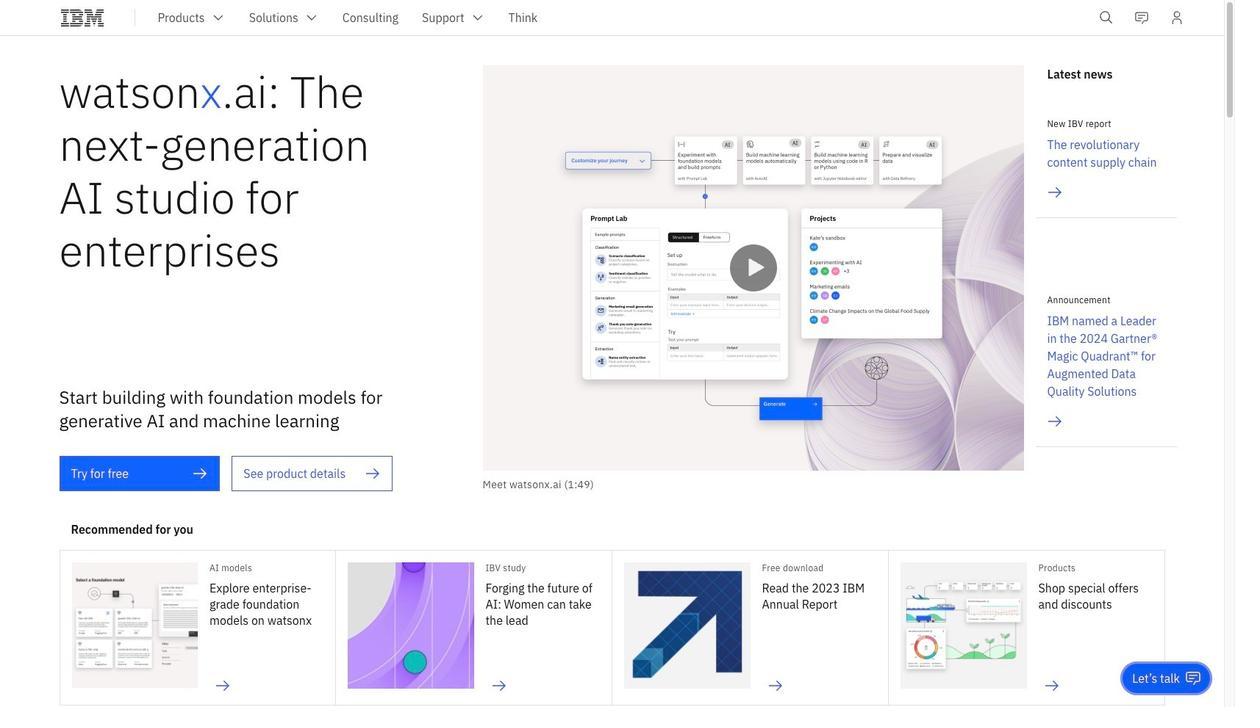 Task type: describe. For each thing, give the bounding box(es) containing it.
let's talk element
[[1132, 671, 1180, 687]]



Task type: vqa. For each thing, say whether or not it's contained in the screenshot.
Let'S Talk element
yes



